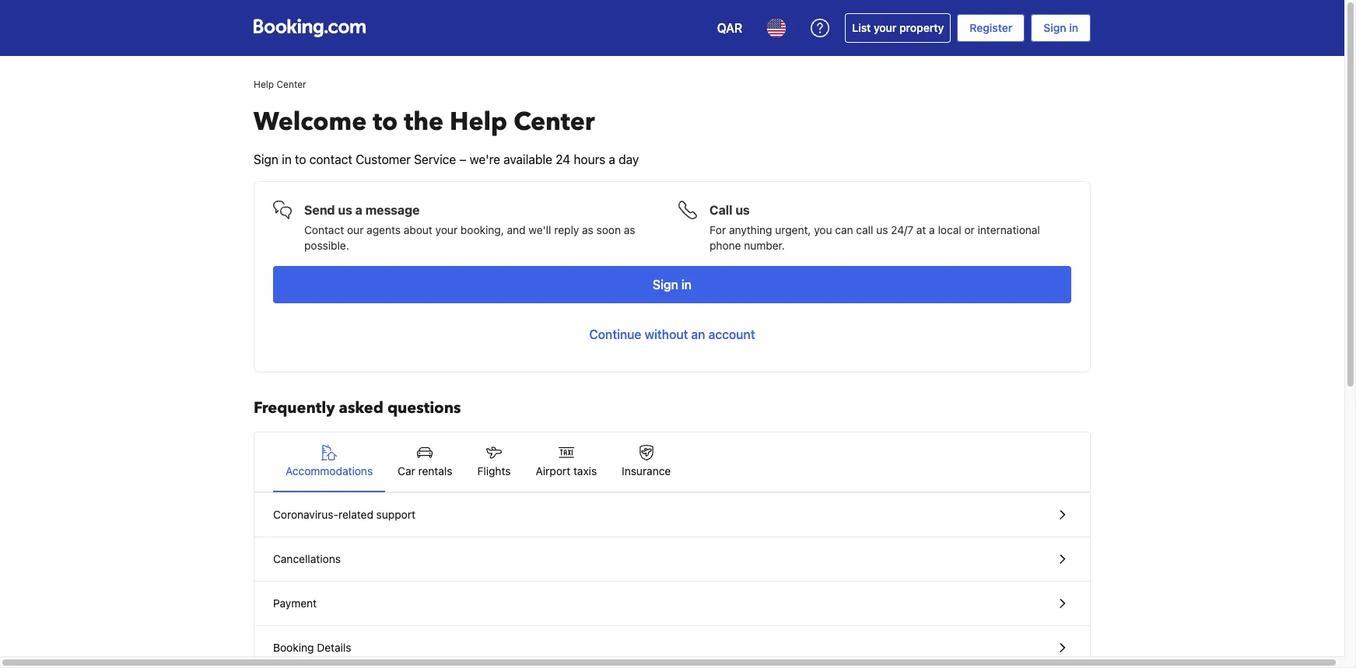 Task type: locate. For each thing, give the bounding box(es) containing it.
sign in link right the register link
[[1031, 14, 1091, 42]]

available
[[504, 153, 552, 167]]

center up 24
[[514, 105, 595, 139]]

0 horizontal spatial a
[[355, 203, 363, 217]]

us up our
[[338, 203, 352, 217]]

customer
[[356, 153, 411, 167]]

service
[[414, 153, 456, 167]]

0 vertical spatial to
[[373, 105, 398, 139]]

as
[[582, 223, 594, 237], [624, 223, 635, 237]]

0 horizontal spatial your
[[436, 223, 458, 237]]

flights button
[[465, 433, 523, 492]]

to
[[373, 105, 398, 139], [295, 153, 306, 167]]

0 horizontal spatial in
[[282, 153, 292, 167]]

1 horizontal spatial as
[[624, 223, 635, 237]]

rentals
[[418, 465, 453, 478]]

to up customer
[[373, 105, 398, 139]]

1 vertical spatial to
[[295, 153, 306, 167]]

1 as from the left
[[582, 223, 594, 237]]

property
[[900, 21, 944, 34]]

we'll
[[529, 223, 551, 237]]

us for send
[[338, 203, 352, 217]]

24/7
[[891, 223, 914, 237]]

1 horizontal spatial to
[[373, 105, 398, 139]]

welcome
[[254, 105, 367, 139]]

about
[[404, 223, 433, 237]]

sign in up continue without an account
[[653, 278, 692, 292]]

qar
[[717, 21, 743, 35]]

coronavirus-
[[273, 508, 339, 521]]

1 horizontal spatial a
[[609, 153, 616, 167]]

sign in
[[1044, 21, 1079, 34], [653, 278, 692, 292]]

a left day
[[609, 153, 616, 167]]

0 vertical spatial sign in link
[[1031, 14, 1091, 42]]

0 vertical spatial sign in
[[1044, 21, 1079, 34]]

in
[[1069, 21, 1079, 34], [282, 153, 292, 167], [682, 278, 692, 292]]

we're
[[470, 153, 500, 167]]

you
[[814, 223, 832, 237]]

frequently
[[254, 398, 335, 419]]

us up anything
[[736, 203, 750, 217]]

2 horizontal spatial us
[[876, 223, 888, 237]]

0 vertical spatial sign
[[1044, 21, 1067, 34]]

us right call
[[876, 223, 888, 237]]

0 vertical spatial a
[[609, 153, 616, 167]]

booking.com online hotel reservations image
[[254, 19, 366, 37]]

sign in right register at right
[[1044, 21, 1079, 34]]

send us a message contact our agents about your booking, and we'll reply as soon as possible.
[[304, 203, 635, 252]]

frequently asked questions
[[254, 398, 461, 419]]

register
[[970, 21, 1013, 34]]

us
[[338, 203, 352, 217], [736, 203, 750, 217], [876, 223, 888, 237]]

sign down welcome
[[254, 153, 279, 167]]

without
[[645, 328, 688, 342]]

to left contact in the left of the page
[[295, 153, 306, 167]]

1 horizontal spatial sign
[[653, 278, 678, 292]]

1 horizontal spatial your
[[874, 21, 897, 34]]

sign in to contact customer service – we're available 24 hours a day
[[254, 153, 639, 167]]

help up welcome
[[254, 79, 274, 90]]

call
[[710, 203, 733, 217]]

us inside send us a message contact our agents about your booking, and we'll reply as soon as possible.
[[338, 203, 352, 217]]

a inside call us for anything urgent, you can call us 24/7 at a local or international phone number.
[[929, 223, 935, 237]]

a for sign in to contact customer service – we're available 24 hours a day
[[609, 153, 616, 167]]

a right "at" at top
[[929, 223, 935, 237]]

flights
[[477, 465, 511, 478]]

support
[[376, 508, 416, 521]]

sign
[[1044, 21, 1067, 34], [254, 153, 279, 167], [653, 278, 678, 292]]

1 vertical spatial a
[[355, 203, 363, 217]]

soon
[[597, 223, 621, 237]]

our
[[347, 223, 364, 237]]

questions
[[387, 398, 461, 419]]

help
[[254, 79, 274, 90], [450, 105, 508, 139]]

as left soon at the top of the page
[[582, 223, 594, 237]]

1 vertical spatial sign
[[254, 153, 279, 167]]

reply
[[554, 223, 579, 237]]

sign in link up continue without an account
[[273, 266, 1072, 304]]

sign in link
[[1031, 14, 1091, 42], [273, 266, 1072, 304]]

2 vertical spatial sign
[[653, 278, 678, 292]]

insurance
[[622, 465, 671, 478]]

airport taxis button
[[523, 433, 609, 492]]

2 vertical spatial in
[[682, 278, 692, 292]]

day
[[619, 153, 639, 167]]

agents
[[367, 223, 401, 237]]

as right soon at the top of the page
[[624, 223, 635, 237]]

1 vertical spatial help
[[450, 105, 508, 139]]

your
[[874, 21, 897, 34], [436, 223, 458, 237]]

anything
[[729, 223, 772, 237]]

car
[[398, 465, 415, 478]]

your right about
[[436, 223, 458, 237]]

24
[[556, 153, 571, 167]]

0 vertical spatial help
[[254, 79, 274, 90]]

1 horizontal spatial center
[[514, 105, 595, 139]]

0 horizontal spatial sign
[[254, 153, 279, 167]]

1 horizontal spatial us
[[736, 203, 750, 217]]

0 horizontal spatial us
[[338, 203, 352, 217]]

continue without an account button
[[273, 316, 1072, 353]]

or
[[965, 223, 975, 237]]

0 horizontal spatial help
[[254, 79, 274, 90]]

a inside send us a message contact our agents about your booking, and we'll reply as soon as possible.
[[355, 203, 363, 217]]

0 horizontal spatial center
[[277, 79, 306, 90]]

0 horizontal spatial to
[[295, 153, 306, 167]]

1 vertical spatial sign in
[[653, 278, 692, 292]]

center
[[277, 79, 306, 90], [514, 105, 595, 139]]

list your property
[[852, 21, 944, 34]]

a for call us for anything urgent, you can call us 24/7 at a local or international phone number.
[[929, 223, 935, 237]]

2 horizontal spatial in
[[1069, 21, 1079, 34]]

1 vertical spatial your
[[436, 223, 458, 237]]

your inside send us a message contact our agents about your booking, and we'll reply as soon as possible.
[[436, 223, 458, 237]]

a
[[609, 153, 616, 167], [355, 203, 363, 217], [929, 223, 935, 237]]

tab list
[[254, 433, 1090, 493]]

0 horizontal spatial as
[[582, 223, 594, 237]]

sign right register at right
[[1044, 21, 1067, 34]]

call
[[856, 223, 873, 237]]

airport taxis
[[536, 465, 597, 478]]

1 horizontal spatial sign in
[[1044, 21, 1079, 34]]

1 vertical spatial center
[[514, 105, 595, 139]]

2 vertical spatial a
[[929, 223, 935, 237]]

2 as from the left
[[624, 223, 635, 237]]

2 horizontal spatial a
[[929, 223, 935, 237]]

qar button
[[708, 9, 752, 47]]

sign up without
[[653, 278, 678, 292]]

the
[[404, 105, 444, 139]]

contact
[[310, 153, 352, 167]]

help up we're
[[450, 105, 508, 139]]

your right list
[[874, 21, 897, 34]]

1 horizontal spatial help
[[450, 105, 508, 139]]

continue
[[589, 328, 642, 342]]

center up welcome
[[277, 79, 306, 90]]

register link
[[957, 14, 1025, 42]]

a up our
[[355, 203, 363, 217]]



Task type: describe. For each thing, give the bounding box(es) containing it.
booking
[[273, 641, 314, 654]]

asked
[[339, 398, 384, 419]]

booking details
[[273, 641, 351, 654]]

coronavirus-related support
[[273, 508, 416, 521]]

1 vertical spatial in
[[282, 153, 292, 167]]

hours
[[574, 153, 606, 167]]

possible.
[[304, 239, 349, 252]]

for
[[710, 223, 726, 237]]

related
[[339, 508, 373, 521]]

car rentals button
[[385, 433, 465, 492]]

message
[[366, 203, 420, 217]]

2 horizontal spatial sign
[[1044, 21, 1067, 34]]

help center
[[254, 79, 306, 90]]

booking details button
[[254, 626, 1090, 668]]

1 horizontal spatial in
[[682, 278, 692, 292]]

0 vertical spatial your
[[874, 21, 897, 34]]

cancellations button
[[254, 538, 1090, 582]]

list your property link
[[845, 13, 951, 43]]

taxis
[[574, 465, 597, 478]]

urgent,
[[775, 223, 811, 237]]

local
[[938, 223, 962, 237]]

–
[[459, 153, 466, 167]]

phone
[[710, 239, 741, 252]]

tab list containing accommodations
[[254, 433, 1090, 493]]

an
[[691, 328, 705, 342]]

send
[[304, 203, 335, 217]]

call us for anything urgent, you can call us 24/7 at a local or international phone number.
[[710, 203, 1040, 252]]

contact
[[304, 223, 344, 237]]

insurance button
[[609, 433, 683, 492]]

payment
[[273, 597, 317, 610]]

and
[[507, 223, 526, 237]]

us for call
[[736, 203, 750, 217]]

car rentals
[[398, 465, 453, 478]]

accommodations button
[[273, 433, 385, 492]]

booking,
[[461, 223, 504, 237]]

0 horizontal spatial sign in
[[653, 278, 692, 292]]

1 vertical spatial sign in link
[[273, 266, 1072, 304]]

continue without an account
[[589, 328, 755, 342]]

accommodations
[[286, 465, 373, 478]]

details
[[317, 641, 351, 654]]

welcome to the help center
[[254, 105, 595, 139]]

payment button
[[254, 582, 1090, 626]]

list
[[852, 21, 871, 34]]

number.
[[744, 239, 785, 252]]

coronavirus-related support button
[[254, 493, 1090, 538]]

account
[[709, 328, 755, 342]]

international
[[978, 223, 1040, 237]]

0 vertical spatial in
[[1069, 21, 1079, 34]]

0 vertical spatial center
[[277, 79, 306, 90]]

at
[[917, 223, 926, 237]]

cancellations
[[273, 553, 341, 566]]

can
[[835, 223, 853, 237]]

airport
[[536, 465, 571, 478]]



Task type: vqa. For each thing, say whether or not it's contained in the screenshot.
popular
no



